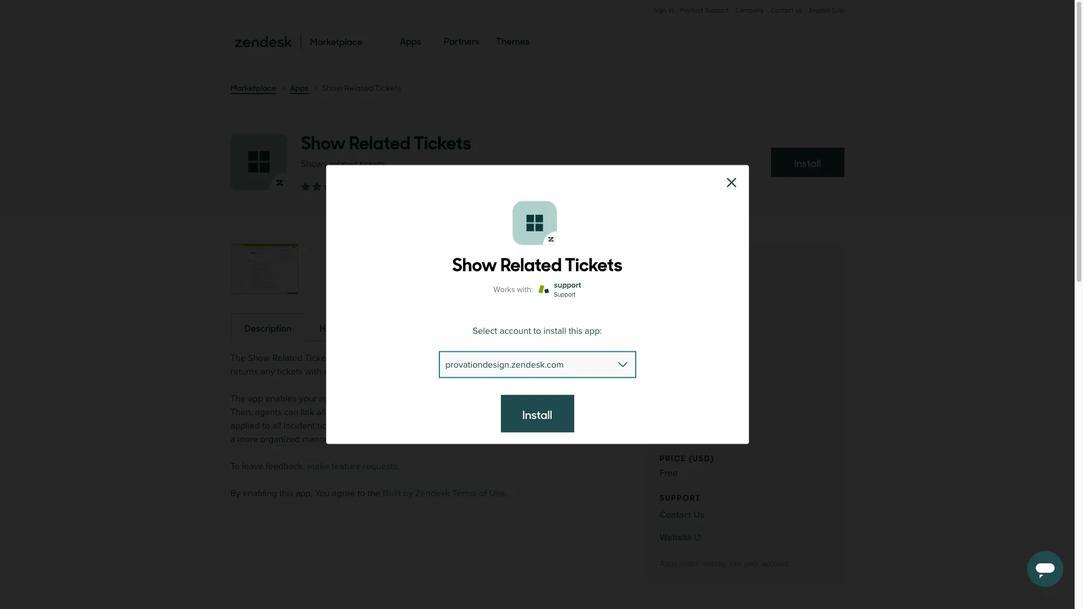 Task type: vqa. For each thing, say whether or not it's contained in the screenshot.
FROM within the 'Drogo by Diziana From $299.00'
no



Task type: locate. For each thing, give the bounding box(es) containing it.
1 horizontal spatial with
[[517, 284, 531, 294]]

problem
[[407, 407, 440, 418], [543, 407, 576, 418]]

all up organized
[[272, 420, 281, 432]]

preview image of app image
[[231, 244, 298, 294]]

1 vertical spatial app
[[335, 353, 350, 364]]

matching
[[324, 366, 360, 377]]

2 vertical spatial app
[[248, 393, 263, 405]]

0 vertical spatial all
[[535, 353, 544, 364]]

of left use
[[479, 488, 487, 499]]

company
[[736, 6, 764, 15]]

works
[[494, 284, 515, 294]]

1 vertical spatial .
[[505, 488, 507, 499]]

2 vertical spatial the
[[368, 488, 380, 499]]

this left app,
[[279, 488, 293, 499]]

2 vertical spatial apps
[[660, 559, 678, 569]]

1 horizontal spatial support
[[660, 491, 701, 503]]

the inside the app enables your agents to quickly recognize and identify multiple incidents of the same issue. then, agents can link all incident tickets to a problem ticket. a resolution to the problem ticket will be applied to all incident tickets, enabling your agents to tackle and resolve issues more efficiently and in a more organized manner.
[[230, 393, 246, 405]]

in
[[668, 6, 674, 15], [625, 420, 632, 432]]

tickets right any
[[277, 366, 303, 377]]

all left other
[[535, 353, 544, 364]]

0 horizontal spatial contact
[[660, 510, 691, 521]]

account right into
[[761, 559, 789, 569]]

0 vertical spatial more
[[545, 420, 565, 432]]

0 vertical spatial apps
[[400, 34, 421, 47]]

0 vertical spatial install
[[794, 156, 821, 170]]

contact us
[[771, 6, 802, 15]]

the
[[230, 353, 246, 364], [230, 393, 246, 405]]

by
[[230, 488, 241, 499]]

star fill image
[[301, 182, 310, 191], [324, 182, 333, 191]]

0 horizontal spatial more
[[238, 434, 258, 445]]

0 vertical spatial agents
[[319, 393, 346, 405]]

star fill image right star fill image
[[324, 182, 333, 191]]

all
[[535, 353, 544, 364], [317, 407, 326, 418], [272, 420, 281, 432]]

install button
[[771, 148, 844, 177], [501, 395, 574, 432]]

1 horizontal spatial in
[[668, 6, 674, 15]]

1 vertical spatial account
[[761, 559, 789, 569]]

1 horizontal spatial of
[[550, 393, 558, 405]]

2 horizontal spatial apps
[[660, 559, 678, 569]]

apps
[[400, 34, 421, 47], [290, 82, 309, 93], [660, 559, 678, 569]]

1 vertical spatial tickets
[[277, 366, 303, 377]]

. right terms
[[505, 488, 507, 499]]

0 horizontal spatial in
[[625, 420, 632, 432]]

1 horizontal spatial app
[[335, 353, 350, 364]]

app inside the app enables your agents to quickly recognize and identify multiple incidents of the same issue. then, agents can link all incident tickets to a problem ticket. a resolution to the problem ticket will be applied to all incident tickets, enabling your agents to tackle and resolve issues more efficiently and in a more organized manner.
[[248, 393, 263, 405]]

0 vertical spatial app
[[585, 325, 600, 337]]

enabling down "quickly"
[[347, 420, 382, 432]]

1 horizontal spatial install
[[794, 156, 821, 170]]

1 horizontal spatial star fill image
[[324, 182, 333, 191]]

install left directly
[[680, 559, 700, 569]]

.
[[398, 461, 400, 472], [505, 488, 507, 499]]

0 vertical spatial show related tickets
[[322, 82, 401, 93]]

ticket inside the show related tickets app analyzes your ticket subject, searches against all other tickets, and returns any tickets with matching terms.
[[409, 353, 431, 364]]

of inside the app enables your agents to quickly recognize and identify multiple incidents of the same issue. then, agents can link all incident tickets to a problem ticket. a resolution to the problem ticket will be applied to all incident tickets, enabling your agents to tackle and resolve issues more efficiently and in a more organized manner.
[[550, 393, 558, 405]]

support for product
[[705, 6, 729, 15]]

to right how
[[340, 322, 349, 334]]

apps install directly into your account
[[660, 559, 789, 569]]

organized
[[260, 434, 300, 445]]

1 vertical spatial the
[[230, 393, 246, 405]]

1 horizontal spatial enabling
[[347, 420, 382, 432]]

1 vertical spatial with
[[305, 366, 321, 377]]

how to install
[[320, 322, 374, 334]]

to left tackle
[[433, 420, 441, 432]]

1 vertical spatial contact
[[660, 510, 691, 521]]

0 vertical spatial incident
[[328, 407, 359, 418]]

support inside 'global-navigation-secondary' element
[[705, 6, 729, 15]]

a
[[400, 407, 405, 418], [230, 434, 235, 445]]

contact inside 'global-navigation-secondary' element
[[771, 6, 794, 15]]

and inside the show related tickets app analyzes your ticket subject, searches against all other tickets, and returns any tickets with matching terms.
[[600, 353, 615, 364]]

problem down recognize
[[407, 407, 440, 418]]

tickets, up manner.
[[317, 420, 345, 432]]

2 horizontal spatial agents
[[404, 420, 431, 432]]

account up against
[[500, 325, 531, 337]]

apps link left the partners link
[[400, 25, 421, 58]]

:
[[531, 284, 533, 294], [600, 325, 602, 337]]

free
[[660, 468, 678, 479]]

support for support
[[554, 291, 576, 298]]

show
[[322, 82, 343, 93], [301, 128, 346, 155], [452, 250, 497, 276], [248, 353, 270, 364]]

star fill image left star fill image
[[301, 182, 310, 191]]

1 vertical spatial show related tickets
[[452, 250, 623, 276]]

2 vertical spatial tickets
[[362, 407, 387, 418]]

tab list containing description
[[230, 313, 637, 341]]

0 horizontal spatial account
[[500, 325, 531, 337]]

can
[[284, 407, 298, 418]]

in inside 'global-navigation-secondary' element
[[668, 6, 674, 15]]

themes link
[[496, 25, 530, 58]]

to leave feedback, make feature requests .
[[230, 461, 400, 472]]

ticket.
[[442, 407, 466, 418]]

1 vertical spatial tickets,
[[317, 420, 345, 432]]

0 horizontal spatial install
[[522, 406, 552, 422]]

1 horizontal spatial tickets,
[[570, 353, 597, 364]]

0 horizontal spatial a
[[230, 434, 235, 445]]

0 horizontal spatial .
[[398, 461, 400, 472]]

a down recognize
[[400, 407, 405, 418]]

tab list
[[230, 313, 637, 341]]

2 horizontal spatial all
[[535, 353, 544, 364]]

support down the support at right top
[[554, 291, 576, 298]]

0 vertical spatial account
[[500, 325, 531, 337]]

0 horizontal spatial apps
[[290, 82, 309, 93]]

1 horizontal spatial a
[[400, 407, 405, 418]]

1 vertical spatial enabling
[[243, 488, 277, 499]]

the left same at the right of page
[[560, 393, 573, 405]]

support right the product
[[705, 6, 729, 15]]

0 horizontal spatial problem
[[407, 407, 440, 418]]

tickets
[[375, 82, 401, 93], [414, 128, 471, 155], [565, 250, 623, 276], [305, 353, 333, 364]]

link
[[301, 407, 314, 418]]

apps for the top apps link
[[400, 34, 421, 47]]

apps for apps install directly into your account
[[660, 559, 678, 569]]

to down support plain dark 'icon' at top
[[534, 325, 541, 337]]

1 vertical spatial in
[[625, 420, 632, 432]]

0 horizontal spatial star fill image
[[301, 182, 310, 191]]

apps link right marketplace link
[[290, 82, 309, 94]]

apps left partners
[[400, 34, 421, 47]]

2 horizontal spatial app
[[585, 325, 600, 337]]

0 vertical spatial the
[[560, 393, 573, 405]]

show inside installation modal dialog
[[452, 250, 497, 276]]

contact up website
[[660, 510, 691, 521]]

in right sign
[[668, 6, 674, 15]]

the show related tickets app analyzes your ticket subject, searches against all other tickets, and returns any tickets with matching terms.
[[230, 353, 615, 377]]

0 vertical spatial tickets,
[[570, 353, 597, 364]]

and down 'a'
[[469, 420, 484, 432]]

marketplace link
[[230, 82, 276, 94]]

a down applied
[[230, 434, 235, 445]]

and
[[600, 353, 615, 364], [430, 393, 445, 405], [469, 420, 484, 432], [608, 420, 623, 432]]

app inside the show related tickets app analyzes your ticket subject, searches against all other tickets, and returns any tickets with matching terms.
[[335, 353, 350, 364]]

star fill image
[[312, 182, 321, 191]]

1 horizontal spatial show related tickets
[[452, 250, 623, 276]]

support inside support support
[[554, 291, 576, 298]]

1 horizontal spatial all
[[317, 407, 326, 418]]

website
[[660, 532, 692, 543]]

0 horizontal spatial tickets,
[[317, 420, 345, 432]]

of
[[550, 393, 558, 405], [479, 488, 487, 499]]

incident down "quickly"
[[328, 407, 359, 418]]

this down support support
[[569, 325, 583, 337]]

tickets inside show related tickets shows related tickets
[[414, 128, 471, 155]]

1 horizontal spatial problem
[[543, 407, 576, 418]]

apps down website
[[660, 559, 678, 569]]

1 horizontal spatial install
[[544, 325, 566, 337]]

0 vertical spatial this
[[569, 325, 583, 337]]

install button inside dialog
[[501, 395, 574, 432]]

1 vertical spatial install
[[522, 406, 552, 422]]

the up returns
[[230, 353, 246, 364]]

ticket
[[409, 353, 431, 364], [578, 407, 600, 418]]

show inside show related tickets shows related tickets
[[301, 128, 346, 155]]

more down applied
[[238, 434, 258, 445]]

install for right install button
[[794, 156, 821, 170]]

agents
[[319, 393, 346, 405], [255, 407, 282, 418], [404, 420, 431, 432]]

0 horizontal spatial install button
[[501, 395, 574, 432]]

0 vertical spatial with
[[517, 284, 531, 294]]

1 horizontal spatial apps
[[400, 34, 421, 47]]

install
[[794, 156, 821, 170], [522, 406, 552, 422]]

to right agree
[[357, 488, 365, 499]]

0 horizontal spatial with
[[305, 366, 321, 377]]

and up ticket. at the bottom left
[[430, 393, 445, 405]]

of right incidents
[[550, 393, 558, 405]]

0 horizontal spatial of
[[479, 488, 487, 499]]

1 horizontal spatial incident
[[328, 407, 359, 418]]

the for the show related tickets app analyzes your ticket subject, searches against all other tickets, and returns any tickets with matching terms.
[[230, 353, 246, 364]]

works with :
[[494, 284, 533, 294]]

enabling inside the app enables your agents to quickly recognize and identify multiple incidents of the same issue. then, agents can link all incident tickets to a problem ticket. a resolution to the problem ticket will be applied to all incident tickets, enabling your agents to tackle and resolve issues more efficiently and in a more organized manner.
[[347, 420, 382, 432]]

manner.
[[302, 434, 334, 445]]

1 horizontal spatial agents
[[319, 393, 346, 405]]

tickets down "quickly"
[[362, 407, 387, 418]]

1 star fill image from the left
[[301, 182, 310, 191]]

multiple
[[478, 393, 510, 405]]

you
[[315, 488, 330, 499]]

tickets, inside the app enables your agents to quickly recognize and identify multiple incidents of the same issue. then, agents can link all incident tickets to a problem ticket. a resolution to the problem ticket will be applied to all incident tickets, enabling your agents to tackle and resolve issues more efficiently and in a more organized manner.
[[317, 420, 345, 432]]

more right 'issues'
[[545, 420, 565, 432]]

1 the from the top
[[230, 353, 246, 364]]

2 the from the top
[[230, 393, 246, 405]]

0 horizontal spatial app
[[248, 393, 263, 405]]

the up then,
[[230, 393, 246, 405]]

install
[[351, 322, 374, 334], [544, 325, 566, 337], [680, 559, 700, 569]]

all right link
[[317, 407, 326, 418]]

english (us)
[[809, 6, 844, 15]]

and down will
[[608, 420, 623, 432]]

the inside the show related tickets app analyzes your ticket subject, searches against all other tickets, and returns any tickets with matching terms.
[[230, 353, 246, 364]]

enables
[[265, 393, 297, 405]]

0 horizontal spatial support
[[554, 291, 576, 298]]

contact for contact us
[[660, 510, 691, 521]]

install up analyzes
[[351, 322, 374, 334]]

1 horizontal spatial install button
[[771, 148, 844, 177]]

agents down recognize
[[404, 420, 431, 432]]

1 vertical spatial the
[[528, 407, 541, 418]]

in down be on the bottom
[[625, 420, 632, 432]]

incident down can
[[284, 420, 315, 432]]

0 vertical spatial the
[[230, 353, 246, 364]]

with
[[517, 284, 531, 294], [305, 366, 321, 377]]

1 vertical spatial install button
[[501, 395, 574, 432]]

apps link
[[400, 25, 421, 58], [290, 82, 309, 94]]

0 horizontal spatial ticket
[[409, 353, 431, 364]]

tickets,
[[570, 353, 597, 364], [317, 420, 345, 432]]

problem down same at the right of page
[[543, 407, 576, 418]]

support up contact us at right
[[660, 491, 701, 503]]

0 horizontal spatial the
[[368, 488, 380, 499]]

apps right marketplace
[[290, 82, 309, 93]]

and up issue.
[[600, 353, 615, 364]]

1 horizontal spatial .
[[505, 488, 507, 499]]

0 vertical spatial of
[[550, 393, 558, 405]]

1 horizontal spatial apps link
[[400, 25, 421, 58]]

website link
[[660, 531, 830, 544]]

related inside installation modal dialog
[[501, 250, 562, 276]]

. up 'built'
[[398, 461, 400, 472]]

1 vertical spatial incident
[[284, 420, 315, 432]]

enabling right by at bottom left
[[243, 488, 277, 499]]

ticket left subject,
[[409, 353, 431, 364]]

2 vertical spatial support
[[660, 491, 701, 503]]

agents down matching
[[319, 393, 346, 405]]

0 vertical spatial tickets
[[360, 159, 385, 170]]

1 vertical spatial agents
[[255, 407, 282, 418]]

0 vertical spatial enabling
[[347, 420, 382, 432]]

requests
[[363, 461, 398, 472]]

agents down the enables
[[255, 407, 282, 418]]

install inside installation modal dialog
[[522, 406, 552, 422]]

ticket up the efficiently
[[578, 407, 600, 418]]

contact left us
[[771, 6, 794, 15]]

1 horizontal spatial :
[[600, 325, 602, 337]]

install inside installation modal dialog
[[544, 325, 566, 337]]

tickets, right other
[[570, 353, 597, 364]]

0 horizontal spatial :
[[531, 284, 533, 294]]

to down recognize
[[390, 407, 398, 418]]

1 horizontal spatial ticket
[[578, 407, 600, 418]]

the for the app enables your agents to quickly recognize and identify multiple incidents of the same issue. then, agents can link all incident tickets to a problem ticket. a resolution to the problem ticket will be applied to all incident tickets, enabling your agents to tackle and resolve issues more efficiently and in a more organized manner.
[[230, 393, 246, 405]]

your
[[390, 353, 407, 364], [299, 393, 317, 405], [384, 420, 401, 432], [744, 559, 759, 569]]

contact
[[771, 6, 794, 15], [660, 510, 691, 521]]

0 vertical spatial in
[[668, 6, 674, 15]]

will
[[602, 407, 615, 418]]

the up 'issues'
[[528, 407, 541, 418]]

tackle
[[443, 420, 467, 432]]

tickets inside installation modal dialog
[[565, 250, 623, 276]]

contact for contact us
[[771, 6, 794, 15]]

incident
[[328, 407, 359, 418], [284, 420, 315, 432]]

app
[[585, 325, 600, 337], [335, 353, 350, 364], [248, 393, 263, 405]]

with left matching
[[305, 366, 321, 377]]

with left support plain dark 'icon' at top
[[517, 284, 531, 294]]

the left 'built'
[[368, 488, 380, 499]]

this
[[569, 325, 583, 337], [279, 488, 293, 499]]

your right analyzes
[[390, 353, 407, 364]]

install up other
[[544, 325, 566, 337]]

0 vertical spatial contact
[[771, 6, 794, 15]]

shows
[[301, 159, 327, 170]]

account
[[500, 325, 531, 337], [761, 559, 789, 569]]

support plain dark image
[[536, 285, 552, 294]]

tickets inside the show related tickets app analyzes your ticket subject, searches against all other tickets, and returns any tickets with matching terms.
[[277, 366, 303, 377]]

1 vertical spatial ticket
[[578, 407, 600, 418]]

show related tickets
[[322, 82, 401, 93], [452, 250, 623, 276]]

applied
[[230, 420, 260, 432]]

tickets right related
[[360, 159, 385, 170]]

feedback,
[[266, 461, 305, 472]]

built by zendesk terms of use link
[[383, 488, 505, 499]]



Task type: describe. For each thing, give the bounding box(es) containing it.
how
[[320, 322, 339, 334]]

0 horizontal spatial enabling
[[243, 488, 277, 499]]

make feature requests link
[[307, 461, 398, 472]]

2 star fill image from the left
[[324, 182, 333, 191]]

efficiently
[[568, 420, 605, 432]]

company link
[[736, 6, 764, 26]]

sign in
[[654, 6, 674, 15]]

0 horizontal spatial this
[[279, 488, 293, 499]]

2 horizontal spatial the
[[560, 393, 573, 405]]

a
[[468, 407, 474, 418]]

tickets inside the show related tickets app analyzes your ticket subject, searches against all other tickets, and returns any tickets with matching terms.
[[305, 353, 333, 364]]

against
[[504, 353, 533, 364]]

1 horizontal spatial account
[[761, 559, 789, 569]]

to down incidents
[[518, 407, 526, 418]]

sign in link
[[654, 6, 674, 15]]

partners link
[[444, 25, 480, 58]]

to inside tab list
[[340, 322, 349, 334]]

identify
[[447, 393, 476, 405]]

tickets inside the app enables your agents to quickly recognize and identify multiple incidents of the same issue. then, agents can link all incident tickets to a problem ticket. a resolution to the problem ticket will be applied to all incident tickets, enabling your agents to tackle and resolve issues more efficiently and in a more organized manner.
[[362, 407, 387, 418]]

your down recognize
[[384, 420, 401, 432]]

marketplace
[[230, 82, 276, 93]]

contact us link
[[660, 508, 830, 522]]

the app enables your agents to quickly recognize and identify multiple incidents of the same issue. then, agents can link all incident tickets to a problem ticket. a resolution to the problem ticket will be applied to all incident tickets, enabling your agents to tackle and resolve issues more efficiently and in a more organized manner.
[[230, 393, 632, 445]]

app,
[[296, 488, 313, 499]]

related
[[330, 159, 357, 170]]

by enabling this app, you agree to the built by zendesk terms of use .
[[230, 488, 507, 499]]

zendesk
[[415, 488, 450, 499]]

all inside the show related tickets app analyzes your ticket subject, searches against all other tickets, and returns any tickets with matching terms.
[[535, 353, 544, 364]]

built
[[383, 488, 401, 499]]

agree
[[332, 488, 355, 499]]

1 vertical spatial :
[[600, 325, 602, 337]]

price (usd) free
[[660, 452, 715, 479]]

terms.
[[362, 366, 387, 377]]

any
[[261, 366, 275, 377]]

0 horizontal spatial incident
[[284, 420, 315, 432]]

themes
[[496, 34, 530, 47]]

select
[[473, 325, 497, 337]]

installation modal dialog
[[326, 165, 749, 444]]

other
[[546, 353, 567, 364]]

install for install button in the dialog
[[522, 406, 552, 422]]

0 horizontal spatial install
[[351, 322, 374, 334]]

to left "quickly"
[[348, 393, 356, 405]]

of for terms
[[479, 488, 487, 499]]

1 vertical spatial apps
[[290, 82, 309, 93]]

then,
[[230, 407, 253, 418]]

related inside show related tickets shows related tickets
[[349, 128, 410, 155]]

sign
[[654, 6, 667, 15]]

1 vertical spatial apps link
[[290, 82, 309, 94]]

1 horizontal spatial more
[[545, 420, 565, 432]]

description
[[245, 322, 292, 334]]

searches
[[466, 353, 502, 364]]

by
[[403, 488, 413, 499]]

(usd)
[[689, 452, 715, 464]]

this inside installation modal dialog
[[569, 325, 583, 337]]

to
[[230, 461, 240, 472]]

tickets inside show related tickets shows related tickets
[[360, 159, 385, 170]]

contact us
[[660, 510, 704, 521]]

related inside the show related tickets app analyzes your ticket subject, searches against all other tickets, and returns any tickets with matching terms.
[[272, 353, 302, 364]]

zendesk image
[[235, 36, 291, 47]]

0 vertical spatial a
[[400, 407, 405, 418]]

price
[[660, 452, 686, 464]]

2 vertical spatial all
[[272, 420, 281, 432]]

0 vertical spatial apps link
[[400, 25, 421, 58]]

issues
[[518, 420, 542, 432]]

to up organized
[[262, 420, 270, 432]]

2 problem from the left
[[543, 407, 576, 418]]

1 vertical spatial a
[[230, 434, 235, 445]]

resolution
[[476, 407, 516, 418]]

with inside installation modal dialog
[[517, 284, 531, 294]]

(us)
[[832, 6, 844, 15]]

your up link
[[299, 393, 317, 405]]

product support
[[680, 6, 729, 15]]

english (us) link
[[809, 6, 844, 26]]

us
[[796, 6, 802, 15]]

1 vertical spatial more
[[238, 434, 258, 445]]

x close image
[[726, 177, 737, 188]]

global-navigation-secondary element
[[230, 0, 844, 26]]

english
[[809, 6, 831, 15]]

partners
[[444, 34, 480, 47]]

same
[[575, 393, 596, 405]]

quickly
[[358, 393, 386, 405]]

product
[[680, 6, 703, 15]]

terms
[[452, 488, 477, 499]]

0 vertical spatial .
[[398, 461, 400, 472]]

1 horizontal spatial the
[[528, 407, 541, 418]]

show related tickets inside installation modal dialog
[[452, 250, 623, 276]]

make
[[307, 461, 329, 472]]

directly
[[702, 559, 727, 569]]

0 vertical spatial :
[[531, 284, 533, 294]]

to inside installation modal dialog
[[534, 325, 541, 337]]

analyzes
[[353, 353, 387, 364]]

ticket inside the app enables your agents to quickly recognize and identify multiple incidents of the same issue. then, agents can link all incident tickets to a problem ticket. a resolution to the problem ticket will be applied to all incident tickets, enabling your agents to tackle and resolve issues more efficiently and in a more organized manner.
[[578, 407, 600, 418]]

in inside the app enables your agents to quickly recognize and identify multiple incidents of the same issue. then, agents can link all incident tickets to a problem ticket. a resolution to the problem ticket will be applied to all incident tickets, enabling your agents to tackle and resolve issues more efficiently and in a more organized manner.
[[625, 420, 632, 432]]

subject,
[[433, 353, 464, 364]]

0 horizontal spatial show related tickets
[[322, 82, 401, 93]]

2 horizontal spatial install
[[680, 559, 700, 569]]

2 vertical spatial agents
[[404, 420, 431, 432]]

recognize
[[388, 393, 428, 405]]

show related tickets shows related tickets
[[301, 128, 471, 170]]

returns
[[230, 366, 258, 377]]

us
[[694, 510, 704, 521]]

account inside installation modal dialog
[[500, 325, 531, 337]]

with inside the show related tickets app analyzes your ticket subject, searches against all other tickets, and returns any tickets with matching terms.
[[305, 366, 321, 377]]

select account to install this app :
[[473, 325, 602, 337]]

0 horizontal spatial agents
[[255, 407, 282, 418]]

1 problem from the left
[[407, 407, 440, 418]]

incidents
[[512, 393, 548, 405]]

app inside installation modal dialog
[[585, 325, 600, 337]]

your inside the show related tickets app analyzes your ticket subject, searches against all other tickets, and returns any tickets with matching terms.
[[390, 353, 407, 364]]

contact us link
[[771, 6, 802, 15]]

of for incidents
[[550, 393, 558, 405]]

feature
[[332, 461, 360, 472]]

leave
[[242, 461, 263, 472]]

show inside the show related tickets app analyzes your ticket subject, searches against all other tickets, and returns any tickets with matching terms.
[[248, 353, 270, 364]]

tickets, inside the show related tickets app analyzes your ticket subject, searches against all other tickets, and returns any tickets with matching terms.
[[570, 353, 597, 364]]

support support
[[554, 280, 581, 298]]

product support link
[[680, 6, 729, 15]]

use
[[489, 488, 505, 499]]

resolve
[[486, 420, 515, 432]]

1 vertical spatial all
[[317, 407, 326, 418]]

support
[[554, 280, 581, 290]]

be
[[617, 407, 628, 418]]

into
[[729, 559, 742, 569]]

issue.
[[599, 393, 621, 405]]

your right into
[[744, 559, 759, 569]]



